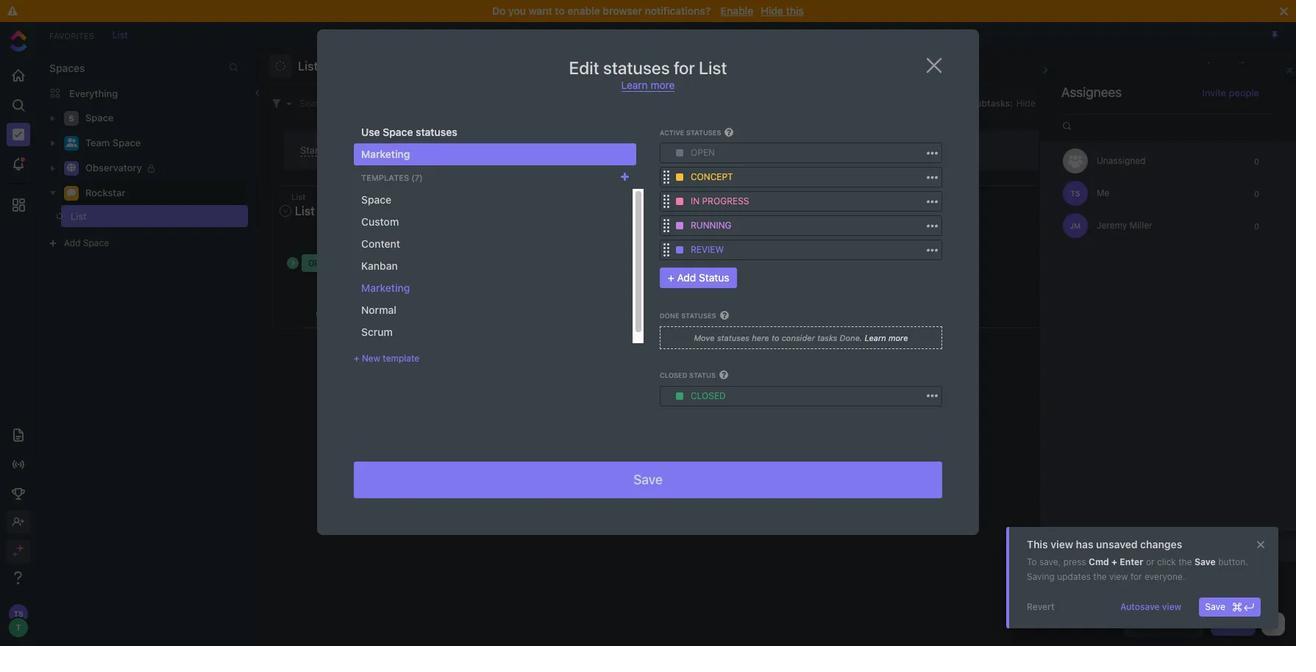 Task type: vqa. For each thing, say whether or not it's contained in the screenshot.
tree in the 'Sidebar' NAVIGATION
no



Task type: describe. For each thing, give the bounding box(es) containing it.
dropdown menu image for review
[[676, 247, 684, 254]]

1 horizontal spatial more
[[889, 333, 908, 343]]

rockstar link
[[85, 182, 238, 205]]

templates
[[361, 173, 409, 182]]

custom
[[361, 216, 399, 228]]

1 vertical spatial save button
[[1200, 598, 1261, 617]]

you
[[694, 86, 709, 96]]

+ for + add status
[[668, 272, 675, 284]]

space for use space statuses
[[383, 126, 413, 138]]

favorites
[[49, 31, 94, 40]]

notifications?
[[645, 4, 711, 17]]

closed for closed
[[691, 391, 726, 402]]

people for invite
[[1229, 86, 1260, 98]]

unassigned
[[1097, 155, 1146, 166]]

enable
[[721, 4, 754, 17]]

list down start
[[291, 192, 306, 202]]

jm
[[1071, 221, 1081, 230]]

scratch
[[348, 144, 381, 156]]

button.
[[1219, 557, 1249, 568]]

use
[[361, 126, 380, 138]]

to for here
[[772, 333, 780, 343]]

1 vertical spatial learn
[[865, 333, 886, 343]]

in progress
[[691, 196, 749, 207]]

closed for closed status
[[660, 372, 688, 380]]

0 for me
[[1255, 189, 1260, 198]]

status
[[699, 272, 730, 284]]

space link
[[85, 107, 238, 130]]

cmd
[[1089, 557, 1110, 568]]

2 vertical spatial the
[[1094, 572, 1107, 583]]

add space
[[64, 238, 109, 249]]

invite
[[1203, 86, 1227, 98]]

0 vertical spatial list link
[[105, 29, 135, 40]]

layout.
[[763, 86, 789, 96]]

saving
[[1027, 572, 1055, 583]]

enter
[[1120, 557, 1144, 568]]

me inside 'button'
[[1081, 99, 1093, 109]]

more inside edit statuses for list learn more
[[651, 79, 675, 91]]

new task button
[[333, 204, 394, 218]]

done.
[[840, 333, 863, 343]]

and
[[1143, 545, 1159, 556]]

running
[[691, 220, 732, 231]]

autosave
[[1121, 602, 1160, 613]]

list right favorites
[[112, 29, 128, 40]]

list inside edit statuses for list learn more
[[699, 57, 727, 78]]

team space
[[85, 137, 141, 149]]

space up task
[[361, 194, 392, 206]]

apply
[[1186, 144, 1213, 156]]

tasks for hide
[[1224, 545, 1247, 556]]

share button
[[1170, 95, 1214, 112]]

statuses for active
[[687, 129, 721, 137]]

enable
[[568, 4, 600, 17]]

changed
[[711, 86, 745, 96]]

observatory link
[[85, 157, 238, 180]]

want
[[529, 4, 552, 17]]

this
[[786, 4, 804, 17]]

revert
[[1027, 602, 1055, 613]]

everything
[[69, 87, 118, 99]]

statuses for edit
[[603, 57, 670, 78]]

+ inside the 'this view has unsaved changes to save, press cmd + enter or click the save button. saving updates the view for everyone.'
[[1112, 557, 1118, 568]]

team space link
[[85, 132, 238, 155]]

autosave view
[[1121, 602, 1182, 613]]

template
[[383, 353, 419, 364]]

include assigned comments
[[1126, 580, 1236, 590]]

space for add space
[[83, 238, 109, 249]]

click
[[1157, 557, 1177, 568]]

search tasks...
[[299, 98, 361, 109]]

from
[[325, 144, 345, 156]]

automations
[[1206, 60, 1260, 71]]

or inside the 'this view has unsaved changes to save, press cmd + enter or click the save button. saving updates the view for everyone.'
[[1146, 557, 1155, 568]]

people for hide
[[1112, 545, 1141, 556]]

dropdown menu image for open
[[676, 150, 684, 157]]

spaces link
[[38, 62, 85, 74]]

1 horizontal spatial view
[[1110, 572, 1128, 583]]

list inside button
[[298, 60, 318, 73]]

without
[[1190, 545, 1222, 556]]

review
[[691, 245, 724, 256]]

unsaved
[[1097, 539, 1138, 551]]

scrum
[[361, 326, 393, 338]]

to
[[1027, 557, 1037, 568]]

add inside edit statuses for list 'dialog'
[[677, 272, 696, 284]]

(7)
[[412, 173, 423, 182]]

list down comment icon
[[71, 210, 87, 222]]

revert button
[[1021, 598, 1061, 617]]

comment image
[[67, 189, 76, 197]]

0 for jeremy miller
[[1255, 221, 1260, 231]]

start from scratch link
[[300, 144, 381, 156]]

closed status
[[660, 372, 716, 380]]

you
[[509, 4, 526, 17]]

content
[[361, 238, 400, 250]]

new inside edit statuses for list 'dialog'
[[362, 353, 380, 364]]

1 vertical spatial me
[[1097, 188, 1110, 199]]

progress
[[702, 196, 749, 207]]

tasks for move
[[818, 333, 838, 343]]

invite people
[[1203, 86, 1260, 98]]

here
[[752, 333, 770, 343]]

consider
[[782, 333, 815, 343]]

+ add status
[[668, 272, 730, 284]]

globe image
[[67, 164, 76, 172]]

search
[[299, 98, 328, 109]]

2 vertical spatial save
[[1205, 602, 1226, 613]]

concept
[[691, 172, 733, 183]]

new task
[[347, 206, 388, 216]]



Task type: locate. For each thing, give the bounding box(es) containing it.
1 dropdown menu image from the top
[[676, 150, 684, 157]]

miller
[[1130, 220, 1153, 231]]

dropdown menu image for in progress
[[676, 198, 684, 206]]

learn right done.
[[865, 333, 886, 343]]

share
[[1187, 99, 1210, 109]]

the left layout.
[[747, 86, 760, 96]]

dropdown menu image left running
[[676, 222, 684, 230]]

more
[[651, 79, 675, 91], [889, 333, 908, 343]]

0 horizontal spatial learn more link
[[621, 79, 675, 92]]

add down comment icon
[[64, 238, 81, 249]]

1 marketing from the top
[[361, 148, 410, 160]]

+ up done
[[668, 272, 675, 284]]

or down and at the bottom of page
[[1146, 557, 1155, 568]]

0 vertical spatial save
[[634, 472, 663, 488]]

or
[[384, 144, 393, 156], [1146, 557, 1155, 568]]

0 vertical spatial dropdown menu image
[[676, 174, 684, 181]]

tasks
[[343, 259, 365, 267], [818, 333, 838, 343], [1224, 545, 1247, 556]]

active statuses
[[660, 129, 721, 137]]

has
[[1076, 539, 1094, 551]]

0 horizontal spatial add
[[64, 238, 81, 249]]

space for team space
[[112, 137, 141, 149]]

view for autosave
[[1163, 602, 1182, 613]]

1 vertical spatial +
[[354, 353, 360, 364]]

space up inherit:
[[383, 126, 413, 138]]

1 vertical spatial people
[[1112, 545, 1141, 556]]

normal
[[361, 304, 397, 316]]

people up the enter
[[1112, 545, 1141, 556]]

me
[[1081, 99, 1093, 109], [1097, 188, 1110, 199]]

1 vertical spatial learn more link
[[863, 333, 908, 343]]

dropdown menu image for running
[[676, 222, 684, 230]]

task
[[368, 206, 388, 216]]

3 0 from the top
[[1255, 221, 1260, 231]]

list link right favorites
[[105, 29, 135, 40]]

0 horizontal spatial to
[[555, 4, 565, 17]]

move statuses here to consider tasks done. learn more
[[694, 333, 908, 343]]

2 vertical spatial 0
[[1255, 221, 1260, 231]]

list info image
[[321, 207, 330, 215]]

0 vertical spatial closed
[[660, 372, 688, 380]]

0 vertical spatial the
[[747, 86, 760, 96]]

0
[[1255, 156, 1260, 166], [1255, 189, 1260, 198], [1255, 221, 1260, 231]]

1 horizontal spatial learn
[[865, 333, 886, 343]]

1 vertical spatial tasks
[[818, 333, 838, 343]]

view down the enter
[[1110, 572, 1128, 583]]

0 horizontal spatial or
[[384, 144, 393, 156]]

0 vertical spatial tasks
[[343, 259, 365, 267]]

dropdown menu image for concept
[[676, 174, 684, 181]]

statuses for done
[[681, 312, 716, 320]]

add
[[64, 238, 81, 249], [677, 272, 696, 284]]

1 horizontal spatial the
[[1094, 572, 1107, 583]]

rockstar
[[85, 187, 126, 199]]

statuses right the edit
[[603, 57, 670, 78]]

comments
[[1195, 580, 1236, 590]]

0 vertical spatial learn more link
[[621, 79, 675, 92]]

new inside button
[[347, 206, 365, 216]]

space down rockstar
[[83, 238, 109, 249]]

everyone.
[[1145, 572, 1186, 583]]

add left status
[[677, 272, 696, 284]]

to right here
[[772, 333, 780, 343]]

browser
[[603, 4, 642, 17]]

kanban
[[361, 260, 398, 272]]

learn left you
[[621, 79, 648, 91]]

status
[[690, 372, 716, 380]]

edit statuses for list dialog
[[317, 29, 979, 536]]

for down the enter
[[1131, 572, 1143, 583]]

0 vertical spatial more
[[651, 79, 675, 91]]

0 vertical spatial people
[[1229, 86, 1260, 98]]

1 horizontal spatial for
[[1131, 572, 1143, 583]]

2 vertical spatial dropdown menu image
[[676, 222, 684, 230]]

learn inside edit statuses for list learn more
[[621, 79, 648, 91]]

2 horizontal spatial tasks
[[1224, 545, 1247, 556]]

spaces
[[49, 62, 85, 74]]

1 vertical spatial closed
[[691, 391, 726, 402]]

+ new template
[[354, 353, 419, 364]]

0 horizontal spatial hide
[[761, 4, 784, 17]]

1 vertical spatial hide
[[1089, 545, 1109, 556]]

view inside 'autosave view' button
[[1163, 602, 1182, 613]]

view
[[1051, 539, 1074, 551], [1110, 572, 1128, 583], [1163, 602, 1182, 613]]

list link
[[105, 29, 135, 40], [57, 205, 224, 227]]

automations button
[[1199, 55, 1267, 77]]

0 horizontal spatial learn
[[621, 79, 648, 91]]

active
[[660, 129, 685, 137]]

list up you
[[699, 57, 727, 78]]

0 horizontal spatial view
[[1051, 539, 1074, 551]]

0 horizontal spatial closed
[[660, 372, 688, 380]]

start from scratch or inherit:
[[300, 144, 427, 156]]

1 vertical spatial new
[[362, 353, 380, 364]]

0 vertical spatial learn
[[621, 79, 648, 91]]

dropdown menu image down the active
[[676, 150, 684, 157]]

to right want
[[555, 4, 565, 17]]

statuses inside edit statuses for list learn more
[[603, 57, 670, 78]]

2 vertical spatial view
[[1163, 602, 1182, 613]]

save,
[[1040, 557, 1061, 568]]

0 vertical spatial new
[[347, 206, 365, 216]]

jeremy
[[1097, 220, 1128, 231]]

0 horizontal spatial for
[[674, 57, 695, 78]]

you changed the layout.
[[694, 86, 789, 96]]

new down scrum
[[362, 353, 380, 364]]

1 horizontal spatial closed
[[691, 391, 726, 402]]

view down assigned
[[1163, 602, 1182, 613]]

0 for unassigned
[[1255, 156, 1260, 166]]

0 horizontal spatial tasks
[[343, 259, 365, 267]]

1 vertical spatial for
[[1131, 572, 1143, 583]]

to inside edit statuses for list 'dialog'
[[772, 333, 780, 343]]

dropdown menu image
[[676, 174, 684, 181], [676, 198, 684, 206], [676, 222, 684, 230]]

learn more link
[[621, 79, 675, 92], [863, 333, 908, 343]]

2 horizontal spatial view
[[1163, 602, 1182, 613]]

1 0 from the top
[[1255, 156, 1260, 166]]

0 horizontal spatial me
[[1081, 99, 1093, 109]]

None text field
[[1082, 115, 1277, 137]]

0 horizontal spatial more
[[651, 79, 675, 91]]

list up "search"
[[298, 60, 318, 73]]

1 vertical spatial marketing
[[361, 282, 410, 294]]

1 vertical spatial add
[[677, 272, 696, 284]]

1 vertical spatial view
[[1110, 572, 1128, 583]]

+ left template
[[354, 353, 360, 364]]

2 horizontal spatial +
[[1112, 557, 1118, 568]]

to for want
[[555, 4, 565, 17]]

marketing down kanban
[[361, 282, 410, 294]]

press
[[1064, 557, 1087, 568]]

1 vertical spatial or
[[1146, 557, 1155, 568]]

1 vertical spatial more
[[889, 333, 908, 343]]

+
[[668, 272, 675, 284], [354, 353, 360, 364], [1112, 557, 1118, 568]]

1 horizontal spatial hide
[[1089, 545, 1109, 556]]

open
[[691, 147, 715, 158]]

use space statuses
[[361, 126, 457, 138]]

list
[[112, 29, 128, 40], [699, 57, 727, 78], [298, 60, 318, 73], [291, 192, 306, 202], [71, 210, 87, 222]]

do you want to enable browser notifications? enable hide this
[[492, 4, 804, 17]]

0 vertical spatial add
[[64, 238, 81, 249]]

+ right cmd
[[1112, 557, 1118, 568]]

closed
[[660, 372, 688, 380], [691, 391, 726, 402]]

assigned
[[1157, 580, 1193, 590]]

for inside edit statuses for list learn more
[[674, 57, 695, 78]]

3 dropdown menu image from the top
[[676, 222, 684, 230]]

jeremy miller
[[1097, 220, 1153, 231]]

new left task
[[347, 206, 365, 216]]

1 horizontal spatial or
[[1146, 557, 1155, 568]]

inherit:
[[396, 144, 427, 156]]

2 marketing from the top
[[361, 282, 410, 294]]

autosave view button
[[1115, 598, 1188, 617]]

changes
[[1141, 539, 1183, 551]]

1 horizontal spatial tasks
[[818, 333, 838, 343]]

space
[[85, 112, 114, 124], [383, 126, 413, 138], [112, 137, 141, 149], [361, 194, 392, 206], [83, 238, 109, 249]]

tasks...
[[331, 98, 361, 109]]

dropdown menu image
[[676, 150, 684, 157], [676, 247, 684, 254]]

view for this
[[1051, 539, 1074, 551]]

save inside the 'this view has unsaved changes to save, press cmd + enter or click the save button. saving updates the view for everyone.'
[[1195, 557, 1216, 568]]

2 horizontal spatial the
[[1179, 557, 1192, 568]]

dropdown menu image left concept
[[676, 174, 684, 181]]

1 horizontal spatial save button
[[1200, 598, 1261, 617]]

for up you
[[674, 57, 695, 78]]

0 vertical spatial +
[[668, 272, 675, 284]]

include
[[1126, 580, 1155, 590]]

to
[[555, 4, 565, 17], [772, 333, 780, 343]]

0 vertical spatial me
[[1081, 99, 1093, 109]]

statuses up inherit:
[[416, 126, 457, 138]]

move
[[694, 333, 715, 343]]

2 0 from the top
[[1255, 189, 1260, 198]]

1 horizontal spatial me
[[1097, 188, 1110, 199]]

in
[[691, 196, 700, 207]]

1 vertical spatial list link
[[57, 205, 224, 227]]

tasks left done.
[[818, 333, 838, 343]]

1 horizontal spatial to
[[772, 333, 780, 343]]

edit statuses for list learn more
[[569, 57, 727, 91]]

0 horizontal spatial save button
[[354, 462, 943, 499]]

assignees
[[1062, 85, 1122, 100]]

1 vertical spatial 0
[[1255, 189, 1260, 198]]

1 horizontal spatial people
[[1229, 86, 1260, 98]]

tasks inside edit statuses for list 'dialog'
[[818, 333, 838, 343]]

more right done.
[[889, 333, 908, 343]]

view up the save,
[[1051, 539, 1074, 551]]

2 dropdown menu image from the top
[[676, 198, 684, 206]]

statuses up the 'open'
[[687, 129, 721, 137]]

dropdown menu image left the in
[[676, 198, 684, 206]]

0 horizontal spatial +
[[354, 353, 360, 364]]

closed left status
[[660, 372, 688, 380]]

everything link
[[38, 82, 257, 105]]

space up observatory
[[112, 137, 141, 149]]

user group image
[[66, 139, 77, 147]]

hide people and teams without tasks
[[1089, 545, 1247, 556]]

tasks up button.
[[1224, 545, 1247, 556]]

observatory
[[85, 162, 142, 174]]

1 horizontal spatial learn more link
[[863, 333, 908, 343]]

Search tasks... text field
[[299, 93, 422, 114]]

1 vertical spatial to
[[772, 333, 780, 343]]

0 vertical spatial 0
[[1255, 156, 1260, 166]]

closed down status
[[691, 391, 726, 402]]

save
[[634, 472, 663, 488], [1195, 557, 1216, 568], [1205, 602, 1226, 613]]

hide
[[761, 4, 784, 17], [1089, 545, 1109, 556]]

0 vertical spatial dropdown menu image
[[676, 150, 684, 157]]

templates (7)
[[361, 173, 423, 182]]

+ for + new template
[[354, 353, 360, 364]]

start
[[300, 144, 322, 156]]

ts
[[1071, 189, 1081, 198]]

1 vertical spatial dropdown menu image
[[676, 247, 684, 254]]

0 horizontal spatial people
[[1112, 545, 1141, 556]]

hide left this
[[761, 4, 784, 17]]

people down automations button
[[1229, 86, 1260, 98]]

0 vertical spatial or
[[384, 144, 393, 156]]

0 vertical spatial save button
[[354, 462, 943, 499]]

0 vertical spatial marketing
[[361, 148, 410, 160]]

teams
[[1161, 545, 1187, 556]]

save inside edit statuses for list 'dialog'
[[634, 472, 663, 488]]

1 vertical spatial save
[[1195, 557, 1216, 568]]

1 horizontal spatial add
[[677, 272, 696, 284]]

save button inside edit statuses for list 'dialog'
[[354, 462, 943, 499]]

this
[[1027, 539, 1048, 551]]

0 vertical spatial hide
[[761, 4, 784, 17]]

done
[[660, 312, 680, 320]]

task
[[1231, 619, 1250, 630]]

0 vertical spatial for
[[674, 57, 695, 78]]

statuses left here
[[717, 333, 750, 343]]

hide up cmd
[[1089, 545, 1109, 556]]

tasks down content
[[343, 259, 365, 267]]

1 horizontal spatial +
[[668, 272, 675, 284]]

for inside the 'this view has unsaved changes to save, press cmd + enter or click the save button. saving updates the view for everyone.'
[[1131, 572, 1143, 583]]

dropdown menu image left review
[[676, 247, 684, 254]]

2 vertical spatial tasks
[[1224, 545, 1247, 556]]

0 vertical spatial view
[[1051, 539, 1074, 551]]

the
[[747, 86, 760, 96], [1179, 557, 1192, 568], [1094, 572, 1107, 583]]

the down cmd
[[1094, 572, 1107, 583]]

Task Name text field
[[333, 301, 1229, 327]]

2 vertical spatial +
[[1112, 557, 1118, 568]]

statuses up move
[[681, 312, 716, 320]]

me button
[[1065, 95, 1099, 112]]

marketing up templates
[[361, 148, 410, 160]]

statuses for move
[[717, 333, 750, 343]]

list button
[[292, 50, 318, 82]]

people
[[1229, 86, 1260, 98], [1112, 545, 1141, 556]]

1 vertical spatial the
[[1179, 557, 1192, 568]]

0 vertical spatial to
[[555, 4, 565, 17]]

1 vertical spatial dropdown menu image
[[676, 198, 684, 206]]

more left you
[[651, 79, 675, 91]]

0 horizontal spatial the
[[747, 86, 760, 96]]

2 dropdown menu image from the top
[[676, 247, 684, 254]]

the down teams
[[1179, 557, 1192, 568]]

or left inherit:
[[384, 144, 393, 156]]

space inside "link"
[[112, 137, 141, 149]]

space up team
[[85, 112, 114, 124]]

statuses
[[603, 57, 670, 78], [416, 126, 457, 138], [687, 129, 721, 137], [681, 312, 716, 320], [717, 333, 750, 343]]

list link down rockstar
[[57, 205, 224, 227]]

team
[[85, 137, 110, 149]]

1 dropdown menu image from the top
[[676, 174, 684, 181]]

edit
[[569, 57, 600, 78]]



